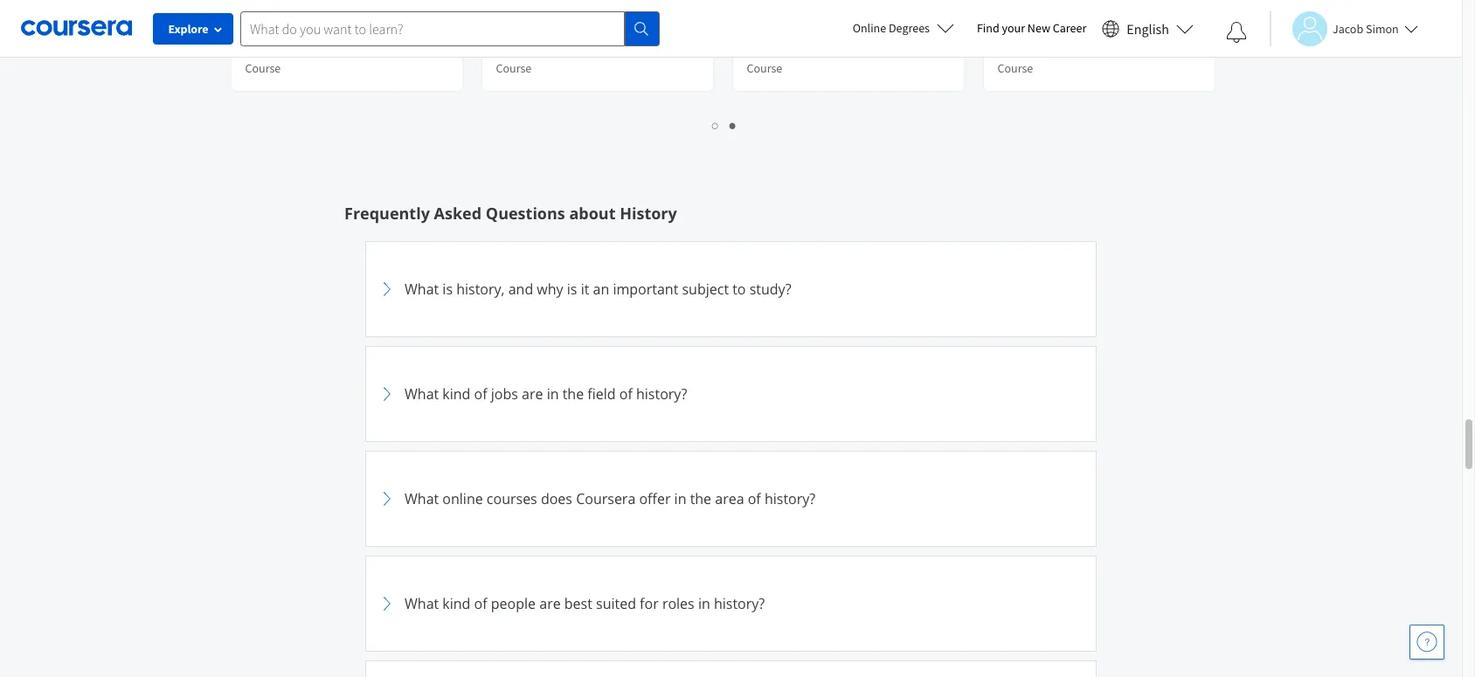 Task type: locate. For each thing, give the bounding box(es) containing it.
frequently asked questions about history
[[344, 203, 677, 224]]

0 vertical spatial list
[[233, 115, 1216, 135]]

is
[[442, 280, 453, 299], [567, 280, 577, 299]]

0 vertical spatial chevron right image
[[377, 279, 398, 300]]

offer
[[639, 489, 671, 509]]

1 vertical spatial are
[[539, 594, 561, 613]]

what for what is history, and why is it an important subject to study?
[[405, 280, 439, 299]]

in right jobs
[[547, 384, 559, 404]]

of
[[474, 384, 487, 404], [619, 384, 633, 404], [748, 489, 761, 509], [474, 594, 487, 613]]

people
[[491, 594, 536, 613]]

online degrees
[[853, 20, 930, 36]]

3 course from the left
[[747, 60, 782, 76]]

1 vertical spatial chevron right image
[[377, 384, 398, 405]]

kind left jobs
[[442, 384, 470, 404]]

2 kind from the top
[[442, 594, 470, 613]]

history? right area
[[765, 489, 815, 509]]

1 vertical spatial list
[[365, 241, 1097, 677]]

1 course from the left
[[245, 60, 281, 76]]

chevron right image inside what kind of people are best suited for roles in history? 'dropdown button'
[[377, 593, 398, 614]]

subject
[[682, 280, 729, 299]]

jacob simon button
[[1270, 11, 1418, 46]]

2 course link from the left
[[480, 0, 714, 93]]

history? for area
[[765, 489, 815, 509]]

what
[[405, 280, 439, 299], [405, 384, 439, 404], [405, 489, 439, 509], [405, 594, 439, 613]]

1 vertical spatial in
[[674, 489, 686, 509]]

in right offer
[[674, 489, 686, 509]]

chevron right image inside what is history, and why is it an important subject to study? dropdown button
[[377, 279, 398, 300]]

1 vertical spatial the
[[690, 489, 711, 509]]

2 what from the top
[[405, 384, 439, 404]]

1 kind from the top
[[442, 384, 470, 404]]

0 vertical spatial history?
[[636, 384, 687, 404]]

2 chevron right image from the top
[[377, 384, 398, 405]]

1 is from the left
[[442, 280, 453, 299]]

0 horizontal spatial the
[[562, 384, 584, 404]]

1 horizontal spatial in
[[674, 489, 686, 509]]

what kind of people are best suited for roles in history? list item
[[365, 556, 1097, 652]]

1 vertical spatial history?
[[765, 489, 815, 509]]

career
[[1053, 20, 1086, 36]]

0 vertical spatial kind
[[442, 384, 470, 404]]

0 horizontal spatial in
[[547, 384, 559, 404]]

history? inside what kind of people are best suited for roles in history? 'dropdown button'
[[714, 594, 765, 613]]

what kind of people are best suited for roles in history? button
[[377, 567, 1085, 641]]

What do you want to learn? text field
[[240, 11, 625, 46]]

4 what from the top
[[405, 594, 439, 613]]

what for what online courses does coursera offer in the area of history?
[[405, 489, 439, 509]]

important
[[613, 280, 678, 299]]

why
[[537, 280, 563, 299]]

explore
[[168, 21, 208, 37]]

history?
[[636, 384, 687, 404], [765, 489, 815, 509], [714, 594, 765, 613]]

are inside dropdown button
[[522, 384, 543, 404]]

3 chevron right image from the top
[[377, 593, 398, 614]]

coursera
[[576, 489, 636, 509]]

kind inside dropdown button
[[442, 384, 470, 404]]

1 vertical spatial kind
[[442, 594, 470, 613]]

what inside dropdown button
[[405, 384, 439, 404]]

find your new career link
[[968, 17, 1095, 39]]

suited
[[596, 594, 636, 613]]

0 horizontal spatial is
[[442, 280, 453, 299]]

0 vertical spatial are
[[522, 384, 543, 404]]

None search field
[[240, 11, 660, 46]]

what inside dropdown button
[[405, 280, 439, 299]]

1 horizontal spatial is
[[567, 280, 577, 299]]

find
[[977, 20, 999, 36]]

1 course link from the left
[[229, 0, 464, 93]]

kind inside 'dropdown button'
[[442, 594, 470, 613]]

in inside dropdown button
[[547, 384, 559, 404]]

about
[[569, 203, 616, 224]]

are left best
[[539, 594, 561, 613]]

history? inside what online courses does coursera offer in the area of history? 'dropdown button'
[[765, 489, 815, 509]]

are for in
[[522, 384, 543, 404]]

list item
[[365, 661, 1097, 677]]

an
[[593, 280, 609, 299]]

list
[[233, 115, 1216, 135], [365, 241, 1097, 677]]

4 course from the left
[[997, 60, 1033, 76]]

best
[[564, 594, 592, 613]]

kind
[[442, 384, 470, 404], [442, 594, 470, 613]]

history? for roles
[[714, 594, 765, 613]]

kind left the people
[[442, 594, 470, 613]]

english
[[1127, 20, 1169, 37]]

0 vertical spatial in
[[547, 384, 559, 404]]

online degrees button
[[839, 9, 968, 47]]

coursera image
[[21, 14, 132, 42]]

1 horizontal spatial the
[[690, 489, 711, 509]]

0 vertical spatial the
[[562, 384, 584, 404]]

chevron right image
[[377, 279, 398, 300], [377, 384, 398, 405], [377, 593, 398, 614]]

history? right field
[[636, 384, 687, 404]]

courses
[[487, 489, 537, 509]]

in right roles on the left bottom of the page
[[698, 594, 710, 613]]

are inside 'dropdown button'
[[539, 594, 561, 613]]

the left field
[[562, 384, 584, 404]]

1 button
[[707, 115, 724, 135]]

1 what from the top
[[405, 280, 439, 299]]

what kind of jobs are in the field of history?
[[405, 384, 687, 404]]

are for best
[[539, 594, 561, 613]]

new
[[1027, 20, 1050, 36]]

are
[[522, 384, 543, 404], [539, 594, 561, 613]]

course for fourth course link from the right
[[245, 60, 281, 76]]

2 course from the left
[[496, 60, 532, 76]]

of right field
[[619, 384, 633, 404]]

study?
[[749, 280, 791, 299]]

2 vertical spatial in
[[698, 594, 710, 613]]

in
[[547, 384, 559, 404], [674, 489, 686, 509], [698, 594, 710, 613]]

the inside 'dropdown button'
[[690, 489, 711, 509]]

simon
[[1366, 21, 1399, 36]]

chevron down image
[[67, 26, 79, 39]]

course link
[[229, 0, 464, 93], [480, 0, 714, 93], [731, 0, 965, 93], [982, 0, 1216, 93]]

2 vertical spatial history?
[[714, 594, 765, 613]]

is left history,
[[442, 280, 453, 299]]

course
[[245, 60, 281, 76], [496, 60, 532, 76], [747, 60, 782, 76], [997, 60, 1033, 76]]

3 what from the top
[[405, 489, 439, 509]]

are right jobs
[[522, 384, 543, 404]]

online
[[853, 20, 886, 36]]

the left area
[[690, 489, 711, 509]]

1 chevron right image from the top
[[377, 279, 398, 300]]

2 button
[[724, 115, 742, 135]]

the
[[562, 384, 584, 404], [690, 489, 711, 509]]

is left it
[[567, 280, 577, 299]]

course for third course link from left
[[747, 60, 782, 76]]

3 course link from the left
[[731, 0, 965, 93]]

2 vertical spatial chevron right image
[[377, 593, 398, 614]]

list containing what is history, and why is it an important subject to study?
[[365, 241, 1097, 677]]

chevron right image for what is history, and why is it an important subject to study?
[[377, 279, 398, 300]]

history? right roles on the left bottom of the page
[[714, 594, 765, 613]]

chevron right image inside what kind of jobs are in the field of history? dropdown button
[[377, 384, 398, 405]]



Task type: describe. For each thing, give the bounding box(es) containing it.
2 horizontal spatial in
[[698, 594, 710, 613]]

for
[[640, 594, 659, 613]]

the inside dropdown button
[[562, 384, 584, 404]]

what is history, and why is it an important subject to study? button
[[377, 253, 1085, 326]]

questions
[[486, 203, 565, 224]]

of right area
[[748, 489, 761, 509]]

history
[[620, 203, 677, 224]]

2
[[730, 117, 737, 134]]

chevron right image for what kind of jobs are in the field of history?
[[377, 384, 398, 405]]

1
[[712, 117, 719, 134]]

what kind of jobs are in the field of history? button
[[377, 357, 1085, 431]]

course for 3rd course link from the right
[[496, 60, 532, 76]]

asked
[[434, 203, 482, 224]]

explore button
[[153, 13, 233, 45]]

english button
[[1095, 0, 1201, 57]]

jacob
[[1333, 21, 1363, 36]]

your
[[1002, 20, 1025, 36]]

history? inside what kind of jobs are in the field of history? dropdown button
[[636, 384, 687, 404]]

what is history, and why is it an important subject to study?
[[405, 280, 791, 299]]

course for fourth course link from left
[[997, 60, 1033, 76]]

what kind of jobs are in the field of history? list item
[[365, 346, 1097, 442]]

what for what kind of people are best suited for roles in history?
[[405, 594, 439, 613]]

jacob simon
[[1333, 21, 1399, 36]]

what online courses does coursera offer in the area of history? list item
[[365, 451, 1097, 547]]

of left the people
[[474, 594, 487, 613]]

area
[[715, 489, 744, 509]]

it
[[581, 280, 589, 299]]

field
[[587, 384, 616, 404]]

degrees
[[889, 20, 930, 36]]

history,
[[456, 280, 505, 299]]

chevron right image for what kind of people are best suited for roles in history?
[[377, 593, 398, 614]]

kind for jobs
[[442, 384, 470, 404]]

does
[[541, 489, 572, 509]]

2 is from the left
[[567, 280, 577, 299]]

chevron right image
[[377, 488, 398, 509]]

what is history, and why is it an important subject to study? list item
[[365, 241, 1097, 337]]

4 course link from the left
[[982, 0, 1216, 93]]

of left jobs
[[474, 384, 487, 404]]

find your new career
[[977, 20, 1086, 36]]

what for what kind of jobs are in the field of history?
[[405, 384, 439, 404]]

what online courses does coursera offer in the area of history?
[[405, 489, 815, 509]]

list containing 1
[[233, 115, 1216, 135]]

what online courses does coursera offer in the area of history? button
[[377, 462, 1085, 536]]

what kind of people are best suited for roles in history?
[[405, 594, 765, 613]]

online
[[442, 489, 483, 509]]

roles
[[662, 594, 694, 613]]

to
[[732, 280, 746, 299]]

frequently
[[344, 203, 430, 224]]

and
[[508, 280, 533, 299]]

help center image
[[1416, 632, 1437, 653]]

show notifications image
[[1226, 22, 1247, 43]]

jobs
[[491, 384, 518, 404]]

kind for people
[[442, 594, 470, 613]]



Task type: vqa. For each thing, say whether or not it's contained in the screenshot.
Explore popup button
yes



